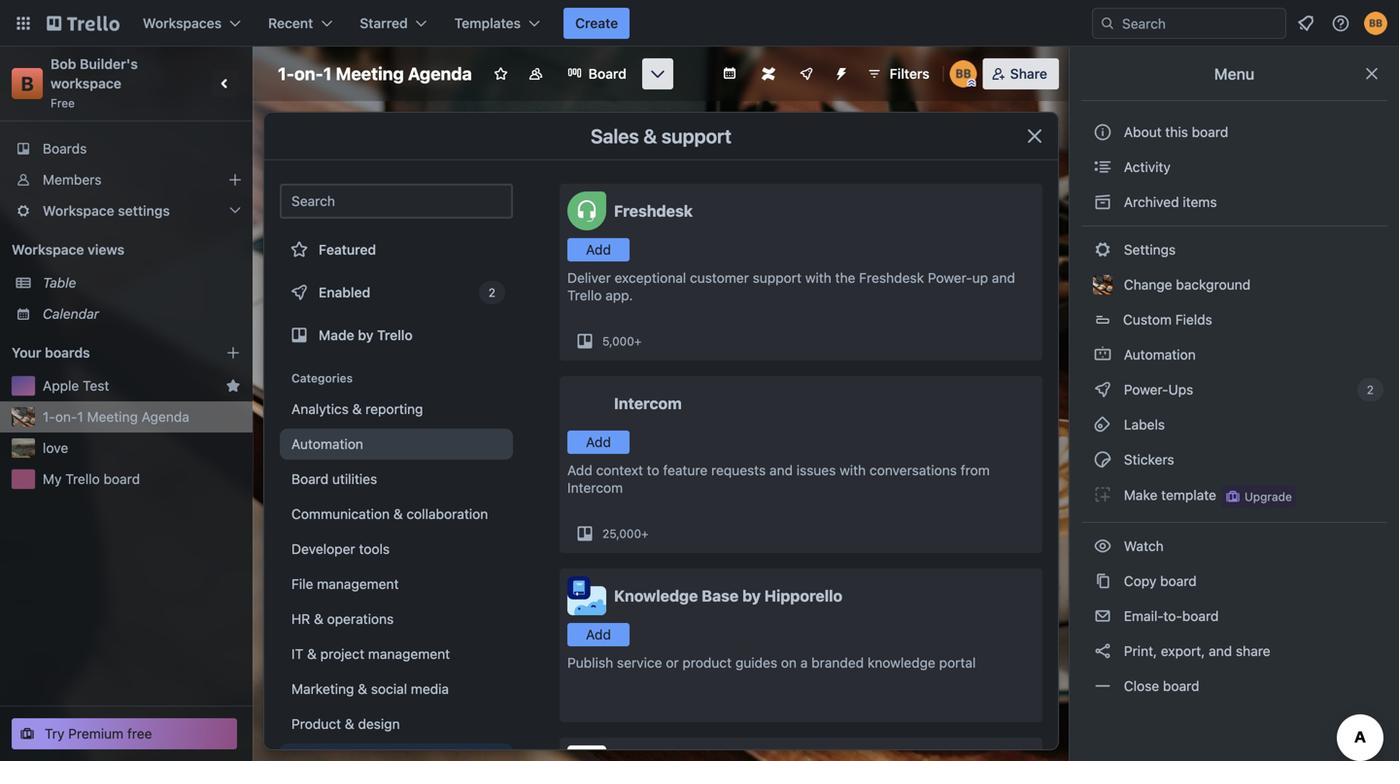 Task type: locate. For each thing, give the bounding box(es) containing it.
freshdesk right the
[[860, 270, 925, 286]]

power-
[[928, 270, 973, 286], [1125, 382, 1169, 398]]

0 horizontal spatial and
[[770, 462, 793, 478]]

sm image for stickers
[[1094, 450, 1113, 470]]

board utilities link
[[280, 464, 513, 495]]

1 horizontal spatial meeting
[[336, 63, 404, 84]]

sales & support
[[591, 124, 732, 147]]

create
[[576, 15, 618, 31]]

+ for freshdesk
[[635, 334, 642, 348]]

0 vertical spatial +
[[635, 334, 642, 348]]

1 vertical spatial on-
[[55, 409, 77, 425]]

workspace
[[43, 203, 114, 219], [12, 242, 84, 258]]

sm image
[[1094, 157, 1113, 177], [1094, 192, 1113, 212], [1094, 240, 1113, 260], [1094, 450, 1113, 470], [1094, 572, 1113, 591], [1094, 607, 1113, 626], [1094, 642, 1113, 661], [1094, 677, 1113, 696]]

freshdesk inside deliver exceptional customer support with the freshdesk power-up and trello app.
[[860, 270, 925, 286]]

2 add button from the top
[[568, 431, 630, 454]]

sm image for automation
[[1094, 345, 1113, 365]]

board down love link
[[104, 471, 140, 487]]

0 vertical spatial agenda
[[408, 63, 472, 84]]

1 vertical spatial with
[[840, 462, 866, 478]]

add button for freshdesk
[[568, 238, 630, 262]]

add button
[[568, 238, 630, 262], [568, 431, 630, 454], [568, 623, 630, 646]]

sm image for email-to-board
[[1094, 607, 1113, 626]]

3 sm image from the top
[[1094, 240, 1113, 260]]

0 vertical spatial freshdesk
[[614, 202, 693, 220]]

it
[[292, 646, 304, 662]]

power-ups
[[1121, 382, 1198, 398]]

management inside file management "link"
[[317, 576, 399, 592]]

sm image inside the activity link
[[1094, 157, 1113, 177]]

1 vertical spatial +
[[642, 527, 649, 541]]

developer tools link
[[280, 534, 513, 565]]

& left social
[[358, 681, 368, 697]]

1 sm image from the top
[[1094, 157, 1113, 177]]

0 vertical spatial power-
[[928, 270, 973, 286]]

0 vertical spatial 1-
[[278, 63, 295, 84]]

0 vertical spatial add button
[[568, 238, 630, 262]]

email-to-board
[[1121, 608, 1220, 624]]

management down hr & operations link
[[368, 646, 450, 662]]

1 horizontal spatial automation
[[1121, 347, 1196, 363]]

1 down recent dropdown button
[[323, 63, 332, 84]]

sm image
[[1094, 345, 1113, 365], [1094, 380, 1113, 400], [1094, 415, 1113, 435], [1094, 485, 1113, 505], [1094, 537, 1113, 556]]

trello right made
[[377, 327, 413, 343]]

agenda left the star or unstar board icon
[[408, 63, 472, 84]]

by right made
[[358, 327, 374, 343]]

1 horizontal spatial 2
[[1368, 383, 1375, 397]]

1 vertical spatial meeting
[[87, 409, 138, 425]]

0 horizontal spatial power-
[[928, 270, 973, 286]]

1 vertical spatial trello
[[377, 327, 413, 343]]

1 down apple test
[[77, 409, 83, 425]]

1 vertical spatial 2
[[1368, 383, 1375, 397]]

6 sm image from the top
[[1094, 607, 1113, 626]]

meeting down starred
[[336, 63, 404, 84]]

board left 'utilities'
[[292, 471, 329, 487]]

1 horizontal spatial with
[[840, 462, 866, 478]]

0 vertical spatial 2
[[489, 286, 496, 299]]

8 sm image from the top
[[1094, 677, 1113, 696]]

make
[[1125, 487, 1158, 503]]

and right 'up'
[[992, 270, 1016, 286]]

trello down deliver
[[568, 287, 602, 303]]

board right this
[[1193, 124, 1229, 140]]

automation link down 'custom fields' button
[[1082, 339, 1388, 370]]

board inside button
[[1193, 124, 1229, 140]]

change background link
[[1082, 269, 1388, 300]]

workspace down members
[[43, 203, 114, 219]]

try
[[45, 726, 65, 742]]

0 horizontal spatial meeting
[[87, 409, 138, 425]]

and inside print, export, and share link
[[1209, 643, 1233, 659]]

1 horizontal spatial 1
[[323, 63, 332, 84]]

& right sales
[[644, 124, 657, 147]]

meeting inside text box
[[336, 63, 404, 84]]

& for collaboration
[[394, 506, 403, 522]]

sm image for print, export, and share
[[1094, 642, 1113, 661]]

1- inside text box
[[278, 63, 295, 84]]

sm image inside watch link
[[1094, 537, 1113, 556]]

0 vertical spatial meeting
[[336, 63, 404, 84]]

1 horizontal spatial on-
[[295, 63, 323, 84]]

freshdesk up exceptional
[[614, 202, 693, 220]]

sm image for settings
[[1094, 240, 1113, 260]]

&
[[644, 124, 657, 147], [353, 401, 362, 417], [394, 506, 403, 522], [314, 611, 324, 627], [307, 646, 317, 662], [358, 681, 368, 697], [345, 716, 355, 732]]

0 horizontal spatial agenda
[[142, 409, 189, 425]]

0 vertical spatial management
[[317, 576, 399, 592]]

management up operations
[[317, 576, 399, 592]]

4 sm image from the top
[[1094, 485, 1113, 505]]

support down calendar power-up icon
[[662, 124, 732, 147]]

1 horizontal spatial freshdesk
[[860, 270, 925, 286]]

workspace for workspace settings
[[43, 203, 114, 219]]

meeting down test
[[87, 409, 138, 425]]

knowledge
[[614, 587, 698, 605]]

search image
[[1100, 16, 1116, 31]]

1
[[323, 63, 332, 84], [77, 409, 83, 425]]

sm image for activity
[[1094, 157, 1113, 177]]

sm image inside close board 'link'
[[1094, 677, 1113, 696]]

intercom inside add context to feature requests and issues with conversations from intercom
[[568, 480, 623, 496]]

change
[[1125, 277, 1173, 293]]

sm image inside 'automation' link
[[1094, 345, 1113, 365]]

workspace inside dropdown button
[[43, 203, 114, 219]]

1 sm image from the top
[[1094, 345, 1113, 365]]

2 horizontal spatial trello
[[568, 287, 602, 303]]

tools
[[359, 541, 390, 557]]

board left customize views image
[[589, 66, 627, 82]]

custom fields
[[1124, 312, 1213, 328]]

your boards with 4 items element
[[12, 341, 196, 365]]

sm image inside stickers link
[[1094, 450, 1113, 470]]

freshdesk
[[614, 202, 693, 220], [860, 270, 925, 286]]

board for trello
[[104, 471, 140, 487]]

featured link
[[280, 230, 513, 269]]

1 vertical spatial add button
[[568, 431, 630, 454]]

hr
[[292, 611, 310, 627]]

with left the
[[806, 270, 832, 286]]

upgrade
[[1245, 490, 1293, 504]]

sm image left 'print,'
[[1094, 642, 1113, 661]]

1 horizontal spatial board
[[589, 66, 627, 82]]

hr & operations
[[292, 611, 394, 627]]

sm image inside email-to-board link
[[1094, 607, 1113, 626]]

email-
[[1125, 608, 1164, 624]]

0 vertical spatial on-
[[295, 63, 323, 84]]

& for design
[[345, 716, 355, 732]]

1 horizontal spatial and
[[992, 270, 1016, 286]]

board
[[589, 66, 627, 82], [292, 471, 329, 487]]

sm image left copy
[[1094, 572, 1113, 591]]

intercom up the to in the left bottom of the page
[[614, 394, 682, 413]]

25,000
[[603, 527, 642, 541]]

1 vertical spatial board
[[292, 471, 329, 487]]

board for this
[[1193, 124, 1229, 140]]

1 vertical spatial by
[[743, 587, 761, 605]]

& for operations
[[314, 611, 324, 627]]

open information menu image
[[1332, 14, 1351, 33]]

0 horizontal spatial 1-
[[43, 409, 55, 425]]

& for social
[[358, 681, 368, 697]]

0 horizontal spatial support
[[662, 124, 732, 147]]

add button for intercom
[[568, 431, 630, 454]]

trello right my
[[65, 471, 100, 487]]

agenda up love link
[[142, 409, 189, 425]]

and left share
[[1209, 643, 1233, 659]]

25,000 +
[[603, 527, 649, 541]]

& down board utilities link
[[394, 506, 403, 522]]

bob builder (bobbuilder40) image right "filters"
[[950, 60, 978, 87]]

with right issues
[[840, 462, 866, 478]]

sm image left 'stickers'
[[1094, 450, 1113, 470]]

support right customer
[[753, 270, 802, 286]]

and inside add context to feature requests and issues with conversations from intercom
[[770, 462, 793, 478]]

a
[[801, 655, 808, 671]]

sm image left email-
[[1094, 607, 1113, 626]]

2 for enabled
[[489, 286, 496, 299]]

create button
[[564, 8, 630, 39]]

3 sm image from the top
[[1094, 415, 1113, 435]]

2 vertical spatial trello
[[65, 471, 100, 487]]

free
[[127, 726, 152, 742]]

sm image inside the archived items link
[[1094, 192, 1113, 212]]

sm image for archived items
[[1094, 192, 1113, 212]]

1 vertical spatial workspace
[[12, 242, 84, 258]]

1 vertical spatial power-
[[1125, 382, 1169, 398]]

and
[[992, 270, 1016, 286], [770, 462, 793, 478], [1209, 643, 1233, 659]]

0 horizontal spatial 1-on-1 meeting agenda
[[43, 409, 189, 425]]

collaboration
[[407, 506, 488, 522]]

1 vertical spatial and
[[770, 462, 793, 478]]

board up print, export, and share at the bottom of page
[[1183, 608, 1220, 624]]

automation up board utilities
[[292, 436, 363, 452]]

management
[[317, 576, 399, 592], [368, 646, 450, 662]]

marketing & social media
[[292, 681, 449, 697]]

agenda
[[408, 63, 472, 84], [142, 409, 189, 425]]

0 vertical spatial 1-on-1 meeting agenda
[[278, 63, 472, 84]]

file
[[292, 576, 313, 592]]

product
[[683, 655, 732, 671]]

design
[[358, 716, 400, 732]]

settings
[[118, 203, 170, 219]]

primary element
[[0, 0, 1400, 47]]

made
[[319, 327, 355, 343]]

watch
[[1121, 538, 1168, 554]]

filters button
[[861, 58, 936, 89]]

1 vertical spatial automation
[[292, 436, 363, 452]]

operations
[[327, 611, 394, 627]]

print, export, and share link
[[1082, 636, 1388, 667]]

add button up deliver
[[568, 238, 630, 262]]

labels link
[[1082, 409, 1388, 440]]

0 horizontal spatial by
[[358, 327, 374, 343]]

+ for intercom
[[642, 527, 649, 541]]

1 vertical spatial 1
[[77, 409, 83, 425]]

+ down exceptional
[[635, 334, 642, 348]]

1 vertical spatial freshdesk
[[860, 270, 925, 286]]

1- down recent
[[278, 63, 295, 84]]

file management
[[292, 576, 399, 592]]

custom fields button
[[1082, 304, 1388, 335]]

sm image inside 'settings' link
[[1094, 240, 1113, 260]]

1 horizontal spatial power-
[[1125, 382, 1169, 398]]

featured
[[319, 242, 376, 258]]

bob builder (bobbuilder40) image right open information menu 'image'
[[1365, 12, 1388, 35]]

1 vertical spatial agenda
[[142, 409, 189, 425]]

automation link up board utilities link
[[280, 429, 513, 460]]

marketing & social media link
[[280, 674, 513, 705]]

it & project management
[[292, 646, 450, 662]]

workspace for workspace views
[[12, 242, 84, 258]]

intercom
[[614, 394, 682, 413], [568, 480, 623, 496]]

project
[[321, 646, 365, 662]]

1 vertical spatial support
[[753, 270, 802, 286]]

automation up power-ups
[[1121, 347, 1196, 363]]

1 vertical spatial 1-on-1 meeting agenda
[[43, 409, 189, 425]]

1 horizontal spatial 1-
[[278, 63, 295, 84]]

add up the 'publish'
[[586, 627, 611, 643]]

2 sm image from the top
[[1094, 192, 1113, 212]]

1- up love
[[43, 409, 55, 425]]

& right analytics
[[353, 401, 362, 417]]

& inside 'link'
[[353, 401, 362, 417]]

0 vertical spatial board
[[589, 66, 627, 82]]

& for project
[[307, 646, 317, 662]]

add left context
[[568, 462, 593, 478]]

2 sm image from the top
[[1094, 380, 1113, 400]]

1 horizontal spatial automation link
[[1082, 339, 1388, 370]]

0 horizontal spatial trello
[[65, 471, 100, 487]]

4 sm image from the top
[[1094, 450, 1113, 470]]

intercom down context
[[568, 480, 623, 496]]

sales
[[591, 124, 639, 147]]

by right base
[[743, 587, 761, 605]]

1 horizontal spatial bob builder (bobbuilder40) image
[[1365, 12, 1388, 35]]

1 horizontal spatial 1-on-1 meeting agenda
[[278, 63, 472, 84]]

0 vertical spatial automation
[[1121, 347, 1196, 363]]

1 horizontal spatial by
[[743, 587, 761, 605]]

1-on-1 meeting agenda down starred
[[278, 63, 472, 84]]

sm image left activity
[[1094, 157, 1113, 177]]

bob builder (bobbuilder40) image
[[1365, 12, 1388, 35], [950, 60, 978, 87]]

product & design link
[[280, 709, 513, 740]]

on- down apple
[[55, 409, 77, 425]]

workspace views
[[12, 242, 124, 258]]

0 vertical spatial 1
[[323, 63, 332, 84]]

0 horizontal spatial automation
[[292, 436, 363, 452]]

knowledge
[[868, 655, 936, 671]]

& left design
[[345, 716, 355, 732]]

1-on-1 meeting agenda
[[278, 63, 472, 84], [43, 409, 189, 425]]

apple
[[43, 378, 79, 394]]

0 horizontal spatial freshdesk
[[614, 202, 693, 220]]

3 add button from the top
[[568, 623, 630, 646]]

0 vertical spatial workspace
[[43, 203, 114, 219]]

make template
[[1121, 487, 1217, 503]]

table
[[43, 275, 76, 291]]

board
[[1193, 124, 1229, 140], [104, 471, 140, 487], [1161, 573, 1197, 589], [1183, 608, 1220, 624], [1164, 678, 1200, 694]]

publish
[[568, 655, 614, 671]]

workspace up "table"
[[12, 242, 84, 258]]

1 add button from the top
[[568, 238, 630, 262]]

on-
[[295, 63, 323, 84], [55, 409, 77, 425]]

0 horizontal spatial 2
[[489, 286, 496, 299]]

print, export, and share
[[1121, 643, 1271, 659]]

sm image inside labels link
[[1094, 415, 1113, 435]]

b link
[[12, 68, 43, 99]]

2 vertical spatial add button
[[568, 623, 630, 646]]

sm image inside print, export, and share link
[[1094, 642, 1113, 661]]

2 horizontal spatial and
[[1209, 643, 1233, 659]]

add up deliver
[[586, 242, 611, 258]]

sm image left close at the right bottom of page
[[1094, 677, 1113, 696]]

& right it
[[307, 646, 317, 662]]

board down export,
[[1164, 678, 1200, 694]]

0 vertical spatial with
[[806, 270, 832, 286]]

customize views image
[[648, 64, 668, 84]]

add for freshdesk
[[586, 242, 611, 258]]

with inside add context to feature requests and issues with conversations from intercom
[[840, 462, 866, 478]]

workspace visible image
[[529, 66, 544, 82]]

or
[[666, 655, 679, 671]]

0 horizontal spatial with
[[806, 270, 832, 286]]

1 horizontal spatial agenda
[[408, 63, 472, 84]]

communication
[[292, 506, 390, 522]]

0 horizontal spatial board
[[292, 471, 329, 487]]

& right the hr
[[314, 611, 324, 627]]

5 sm image from the top
[[1094, 572, 1113, 591]]

workspace settings
[[43, 203, 170, 219]]

add button up context
[[568, 431, 630, 454]]

0 vertical spatial trello
[[568, 287, 602, 303]]

and left issues
[[770, 462, 793, 478]]

sm image inside "copy board" 'link'
[[1094, 572, 1113, 591]]

1 vertical spatial bob builder (bobbuilder40) image
[[950, 60, 978, 87]]

add board image
[[226, 345, 241, 361]]

1-on-1 meeting agenda down apple test link
[[43, 409, 189, 425]]

apple test link
[[43, 376, 218, 396]]

add up context
[[586, 434, 611, 450]]

hipporello
[[765, 587, 843, 605]]

sm image left settings
[[1094, 240, 1113, 260]]

1 horizontal spatial support
[[753, 270, 802, 286]]

1 vertical spatial automation link
[[280, 429, 513, 460]]

love link
[[43, 438, 241, 458]]

made by trello
[[319, 327, 413, 343]]

management inside it & project management link
[[368, 646, 450, 662]]

issues
[[797, 462, 836, 478]]

1 horizontal spatial trello
[[377, 327, 413, 343]]

add button up the 'publish'
[[568, 623, 630, 646]]

1 vertical spatial intercom
[[568, 480, 623, 496]]

1 vertical spatial management
[[368, 646, 450, 662]]

7 sm image from the top
[[1094, 642, 1113, 661]]

2 vertical spatial and
[[1209, 643, 1233, 659]]

on- down recent dropdown button
[[295, 63, 323, 84]]

sm image left archived
[[1094, 192, 1113, 212]]

sm image for copy board
[[1094, 572, 1113, 591]]

add button for knowledge base by hipporello
[[568, 623, 630, 646]]

fields
[[1176, 312, 1213, 328]]

context
[[596, 462, 643, 478]]

+ up knowledge
[[642, 527, 649, 541]]

0 vertical spatial and
[[992, 270, 1016, 286]]

5 sm image from the top
[[1094, 537, 1113, 556]]

categories
[[292, 371, 353, 385]]



Task type: describe. For each thing, give the bounding box(es) containing it.
developer tools
[[292, 541, 390, 557]]

2 for power-ups
[[1368, 383, 1375, 397]]

0 vertical spatial intercom
[[614, 394, 682, 413]]

feature
[[663, 462, 708, 478]]

1-on-1 meeting agenda inside text box
[[278, 63, 472, 84]]

this
[[1166, 124, 1189, 140]]

share
[[1011, 66, 1048, 82]]

0 horizontal spatial 1
[[77, 409, 83, 425]]

recent button
[[257, 8, 344, 39]]

workspace navigation collapse icon image
[[212, 70, 239, 97]]

templates button
[[443, 8, 552, 39]]

deliver exceptional customer support with the freshdesk power-up and trello app.
[[568, 270, 1016, 303]]

try premium free button
[[12, 718, 237, 750]]

reporting
[[366, 401, 423, 417]]

with inside deliver exceptional customer support with the freshdesk power-up and trello app.
[[806, 270, 832, 286]]

board for to-
[[1183, 608, 1220, 624]]

boards
[[45, 345, 90, 361]]

confluence icon image
[[762, 67, 776, 81]]

base
[[702, 587, 739, 605]]

knowledge base by hipporello
[[614, 587, 843, 605]]

0 horizontal spatial automation link
[[280, 429, 513, 460]]

ups
[[1169, 382, 1194, 398]]

starred icon image
[[226, 378, 241, 394]]

enabled
[[319, 284, 371, 300]]

portal
[[940, 655, 976, 671]]

& for reporting
[[353, 401, 362, 417]]

up
[[973, 270, 989, 286]]

members link
[[0, 164, 253, 195]]

my trello board
[[43, 471, 140, 487]]

to-
[[1164, 608, 1183, 624]]

workspaces
[[143, 15, 222, 31]]

analytics & reporting
[[292, 401, 423, 417]]

conversations
[[870, 462, 957, 478]]

about
[[1125, 124, 1162, 140]]

settings link
[[1082, 234, 1388, 265]]

0 notifications image
[[1295, 12, 1318, 35]]

free
[[51, 96, 75, 110]]

watch link
[[1082, 531, 1388, 562]]

labels
[[1121, 417, 1166, 433]]

email-to-board link
[[1082, 601, 1388, 632]]

marketing
[[292, 681, 354, 697]]

calendar
[[43, 306, 99, 322]]

0 vertical spatial support
[[662, 124, 732, 147]]

board up 'to-'
[[1161, 573, 1197, 589]]

bob
[[51, 56, 76, 72]]

requests
[[712, 462, 766, 478]]

back to home image
[[47, 8, 120, 39]]

builder's
[[80, 56, 138, 72]]

on
[[781, 655, 797, 671]]

Board name text field
[[268, 58, 482, 89]]

stickers
[[1121, 452, 1175, 468]]

add for intercom
[[586, 434, 611, 450]]

Search text field
[[280, 184, 513, 219]]

add context to feature requests and issues with conversations from intercom
[[568, 462, 990, 496]]

sm image for close board
[[1094, 677, 1113, 696]]

add inside add context to feature requests and issues with conversations from intercom
[[568, 462, 593, 478]]

copy board
[[1121, 573, 1197, 589]]

sm image for power-ups
[[1094, 380, 1113, 400]]

menu
[[1215, 65, 1255, 83]]

activity link
[[1082, 152, 1388, 183]]

1-on-1 meeting agenda link
[[43, 407, 241, 427]]

analytics & reporting link
[[280, 394, 513, 425]]

items
[[1183, 194, 1218, 210]]

exceptional
[[615, 270, 687, 286]]

0 horizontal spatial on-
[[55, 409, 77, 425]]

about this board
[[1125, 124, 1229, 140]]

& for support
[[644, 124, 657, 147]]

custom
[[1124, 312, 1172, 328]]

workspace
[[51, 75, 121, 91]]

your boards
[[12, 345, 90, 361]]

filters
[[890, 66, 930, 82]]

power- inside deliver exceptional customer support with the freshdesk power-up and trello app.
[[928, 270, 973, 286]]

add for knowledge base by hipporello
[[586, 627, 611, 643]]

it & project management link
[[280, 639, 513, 670]]

your
[[12, 345, 41, 361]]

0 vertical spatial by
[[358, 327, 374, 343]]

and inside deliver exceptional customer support with the freshdesk power-up and trello app.
[[992, 270, 1016, 286]]

app.
[[606, 287, 633, 303]]

agenda inside '1-on-1 meeting agenda' link
[[142, 409, 189, 425]]

members
[[43, 172, 102, 188]]

product
[[292, 716, 341, 732]]

my trello board link
[[43, 470, 241, 489]]

support inside deliver exceptional customer support with the freshdesk power-up and trello app.
[[753, 270, 802, 286]]

starred button
[[348, 8, 439, 39]]

0 horizontal spatial bob builder (bobbuilder40) image
[[950, 60, 978, 87]]

b
[[21, 72, 34, 95]]

sm image for labels
[[1094, 415, 1113, 435]]

about this board button
[[1082, 117, 1388, 148]]

close
[[1125, 678, 1160, 694]]

1 inside text box
[[323, 63, 332, 84]]

0 vertical spatial automation link
[[1082, 339, 1388, 370]]

power ups image
[[799, 66, 814, 82]]

table link
[[43, 273, 241, 293]]

board for board utilities
[[292, 471, 329, 487]]

share
[[1237, 643, 1271, 659]]

on- inside text box
[[295, 63, 323, 84]]

bob builder's workspace link
[[51, 56, 141, 91]]

sm image for make template
[[1094, 485, 1113, 505]]

archived items
[[1121, 194, 1218, 210]]

workspace settings button
[[0, 195, 253, 227]]

close board
[[1121, 678, 1200, 694]]

automation image
[[826, 58, 853, 86]]

starred
[[360, 15, 408, 31]]

agenda inside the 1-on-1 meeting agenda text box
[[408, 63, 472, 84]]

this member is an admin of this board. image
[[968, 79, 977, 87]]

sm image for watch
[[1094, 537, 1113, 556]]

share button
[[984, 58, 1060, 89]]

1 vertical spatial 1-
[[43, 409, 55, 425]]

utilities
[[332, 471, 377, 487]]

to
[[647, 462, 660, 478]]

trello inside deliver exceptional customer support with the freshdesk power-up and trello app.
[[568, 287, 602, 303]]

calendar power-up image
[[722, 65, 738, 81]]

workspaces button
[[131, 8, 253, 39]]

0 vertical spatial bob builder (bobbuilder40) image
[[1365, 12, 1388, 35]]

views
[[88, 242, 124, 258]]

copy
[[1125, 573, 1157, 589]]

premium
[[68, 726, 124, 742]]

communication & collaboration
[[292, 506, 488, 522]]

5,000
[[603, 334, 635, 348]]

Search field
[[1116, 9, 1286, 38]]

board for board
[[589, 66, 627, 82]]

love
[[43, 440, 68, 456]]

my
[[43, 471, 62, 487]]

star or unstar board image
[[494, 66, 509, 82]]



Task type: vqa. For each thing, say whether or not it's contained in the screenshot.
greg robinson (gregrobinson96) icon
no



